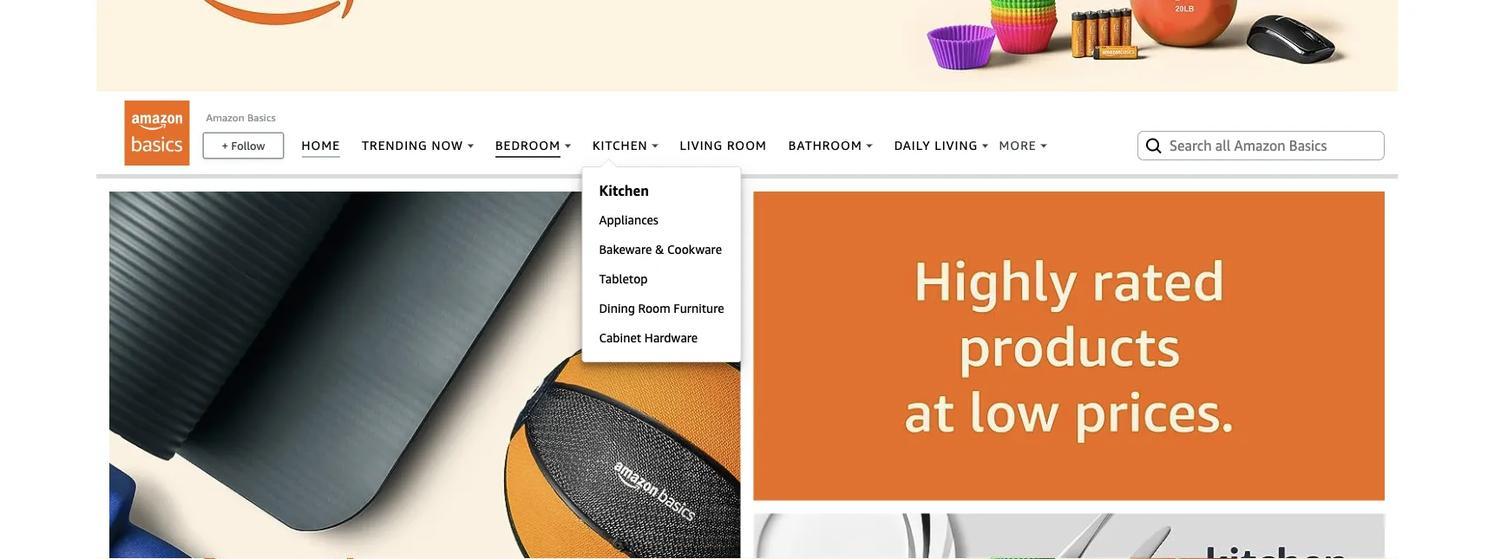 Task type: locate. For each thing, give the bounding box(es) containing it.
basics
[[247, 111, 276, 123]]

amazon basics logo image
[[125, 101, 190, 166]]

search image
[[1144, 135, 1165, 156]]

amazon basics
[[206, 111, 276, 123]]

+ follow button
[[204, 133, 283, 158]]



Task type: vqa. For each thing, say whether or not it's contained in the screenshot.
Dr. Jekyll and Mr. Hyde - the Original 1886 Classic (Reader's Library Classics) by Robert Louis Stevenson
no



Task type: describe. For each thing, give the bounding box(es) containing it.
amazon basics link
[[206, 111, 276, 123]]

follow
[[231, 139, 265, 152]]

+ follow
[[222, 139, 265, 152]]

+
[[222, 139, 228, 152]]

Search all Amazon Basics search field
[[1170, 131, 1357, 160]]

amazon
[[206, 111, 245, 123]]



